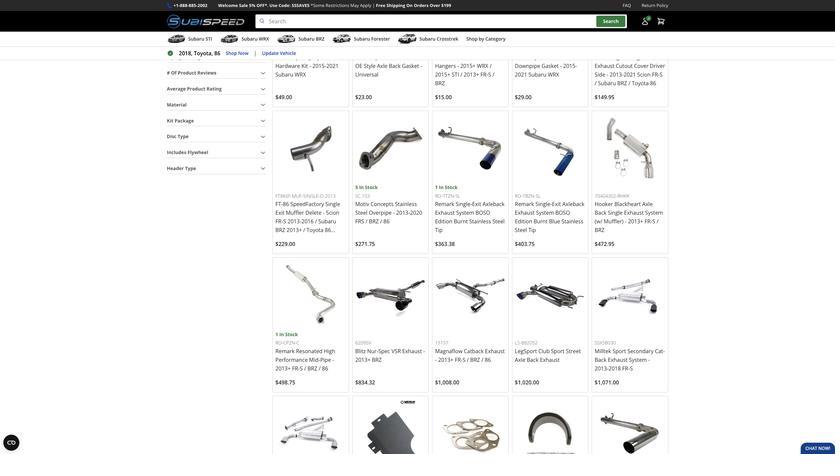 Task type: vqa. For each thing, say whether or not it's contained in the screenshot.
The Search within the Search button
no



Task type: locate. For each thing, give the bounding box(es) containing it.
axle inside ls-8b2052 legsport club sport street axle back exhaust
[[515, 357, 526, 364]]

2020
[[410, 210, 423, 217]]

exhaust down "shop by category" dropdown button
[[475, 54, 494, 61]]

subaru up j-
[[299, 36, 315, 42]]

in up cpzn-
[[280, 332, 284, 338]]

return
[[642, 2, 656, 8]]

in right 5
[[359, 185, 364, 191]]

0 horizontal spatial grimmspeed
[[276, 54, 308, 61]]

- down j-
[[310, 62, 311, 70]]

2013+ inside 15157 magnaflow catback exhaust - 2013+ fr-s / brz / 86
[[438, 357, 454, 364]]

2 grimmspeed from the left
[[355, 54, 388, 61]]

0 horizontal spatial shop
[[226, 50, 237, 56]]

edition
[[435, 218, 453, 226], [515, 218, 533, 226]]

1 vertical spatial pipe
[[320, 357, 331, 364]]

back inside hooker blackheart axle back single exhaust system (w/ muffler) - 2013+ fr-s / brz
[[595, 210, 607, 217]]

2 2015- from the left
[[564, 62, 577, 70]]

ft-86 speedfactory single exit muffler delete - scion fr-s 2013-2016 / subaru brz 2013+ / toyota 86 2017+ image
[[276, 114, 346, 184]]

pipe down high
[[320, 357, 331, 364]]

2015+ down the urethane
[[461, 62, 476, 70]]

0 horizontal spatial 2015-
[[313, 62, 327, 70]]

exhaust inside ssxsb030 milltek sport secondary cat- back exhaust system - 2013-2018 fr-s
[[608, 357, 628, 364]]

0 horizontal spatial stainless
[[395, 201, 417, 208]]

- down high
[[333, 357, 334, 364]]

1 horizontal spatial exit
[[472, 201, 481, 208]]

0 horizontal spatial sport
[[551, 348, 565, 356]]

stock up the 020031
[[368, 37, 381, 44]]

$15.00
[[435, 94, 452, 101]]

ttzn-
[[443, 193, 456, 199]]

in for motiv
[[359, 185, 364, 191]]

steel
[[355, 210, 368, 217], [493, 218, 505, 226], [515, 227, 527, 234]]

stock inside 1 in stock ro-ttzn-sl remark single-exit axleback exhaust system boso edition burnt stainless steel tip
[[445, 185, 458, 191]]

faq
[[623, 2, 631, 8]]

exhaust
[[475, 54, 494, 61], [595, 62, 615, 70], [435, 210, 455, 217], [515, 210, 535, 217], [624, 210, 644, 217], [403, 348, 422, 356], [485, 348, 505, 356], [540, 357, 560, 364], [608, 357, 628, 364]]

0 vertical spatial shop
[[467, 36, 478, 42]]

sale
[[239, 2, 248, 8]]

burnt up $363.38
[[454, 218, 468, 226]]

edition up $403.75
[[515, 218, 533, 226]]

sti
[[206, 36, 212, 42], [452, 71, 459, 78]]

1 horizontal spatial axle
[[515, 357, 526, 364]]

exhaust right vsr
[[403, 348, 422, 356]]

axleback inside 'remark single-exit axleback exhaust system boso edition burnt blue stainless steel tip'
[[563, 201, 585, 208]]

| left 'free'
[[373, 2, 375, 8]]

gasket
[[402, 62, 419, 70], [542, 62, 559, 70]]

2 horizontal spatial remark
[[515, 201, 534, 208]]

brz inside 15157 magnaflow catback exhaust - 2013+ fr-s / brz / 86
[[471, 357, 480, 364]]

subaru down hardware
[[276, 71, 294, 78]]

2 burnt from the left
[[534, 218, 548, 226]]

vehicle
[[280, 50, 296, 56]]

header
[[167, 165, 184, 172]]

stock for ttzn-
[[445, 185, 458, 191]]

2 tip from the left
[[529, 227, 536, 234]]

system inside 1 in stock ro-ttzn-sl remark single-exit axleback exhaust system boso edition burnt stainless steel tip
[[456, 210, 474, 217]]

1 vertical spatial type
[[185, 165, 196, 172]]

0 horizontal spatial remark
[[276, 348, 295, 356]]

welcome
[[218, 2, 238, 8]]

0 horizontal spatial toyota
[[307, 227, 324, 234]]

0 horizontal spatial gasket
[[402, 62, 419, 70]]

1 sport from the left
[[551, 348, 565, 356]]

ssxsb030
[[595, 340, 616, 347]]

2 vertical spatial axle
[[515, 357, 526, 364]]

885-
[[189, 2, 198, 8]]

high
[[324, 348, 335, 356]]

0 horizontal spatial sti
[[206, 36, 212, 42]]

1 grimmspeed from the left
[[276, 54, 308, 61]]

- down magnaflow
[[435, 357, 437, 364]]

remark down ro-tbzn-sl
[[515, 201, 534, 208]]

0 vertical spatial scion
[[638, 71, 651, 78]]

1 horizontal spatial kit
[[302, 62, 308, 70]]

0 horizontal spatial tip
[[435, 227, 443, 234]]

c
[[297, 340, 300, 347]]

1 horizontal spatial shop
[[467, 36, 478, 42]]

- right overpipe
[[393, 210, 395, 217]]

burnt inside 'remark single-exit axleback exhaust system boso edition burnt blue stainless steel tip'
[[534, 218, 548, 226]]

stock for cpzn-
[[285, 332, 298, 338]]

0 horizontal spatial scion
[[326, 210, 340, 217]]

toyota
[[632, 80, 649, 87], [307, 227, 324, 234]]

- inside grimmspeed turbo to downpipe gasket - 2015- 2021 subaru wrx
[[560, 62, 562, 70]]

brz inside 62095v blitz nur-spec vsr exhaust - 2013+ brz
[[372, 357, 382, 364]]

stainless inside 'remark single-exit axleback exhaust system boso edition burnt blue stainless steel tip'
[[562, 218, 584, 226]]

2013- down cutout at top
[[610, 71, 624, 78]]

subaru inside ft-86 speedfactory single exit muffler delete - scion fr-s 2013-2016 / subaru brz 2013+ / toyota 86 2017+
[[319, 218, 336, 226]]

shop now link
[[226, 50, 249, 57]]

back down aftermarket
[[389, 62, 401, 70]]

wrx down hardware
[[295, 71, 306, 78]]

- right 'delete'
[[323, 210, 325, 217]]

exhaust down club
[[540, 357, 560, 364]]

pipe down subaru brz
[[313, 54, 324, 61]]

exhaust down the blackheart
[[624, 210, 644, 217]]

2015+ down hangers
[[435, 71, 451, 78]]

0 vertical spatial single
[[326, 201, 340, 208]]

0 horizontal spatial single
[[326, 201, 340, 208]]

a subaru crosstrek thumbnail image image
[[398, 34, 417, 44]]

2 vertical spatial steel
[[515, 227, 527, 234]]

1 horizontal spatial gasket
[[542, 62, 559, 70]]

86 inside 5 in stock sc.103 motiv concepts stainless steel overpipe - 2013-2020 frs / brz / 86
[[384, 218, 390, 226]]

brz down (w/
[[595, 227, 605, 234]]

$403.75
[[515, 241, 535, 248]]

#
[[167, 70, 170, 76]]

average product rating button
[[167, 84, 266, 94]]

1 horizontal spatial scion
[[638, 71, 651, 78]]

2013- inside a0060a verus engineering carbon exhaust cutout cover driver side - 2013-2021 scion fr-s / subaru brz / toyota 86
[[610, 71, 624, 78]]

2013- up $1,071.00
[[595, 366, 609, 373]]

shop for shop by category
[[467, 36, 478, 42]]

subaru down downpipe
[[529, 71, 547, 78]]

2013+ inside hooker blackheart axle back single exhaust system (w/ muffler) - 2013+ fr-s / brz
[[628, 218, 644, 226]]

1 burnt from the left
[[454, 218, 468, 226]]

$498.75
[[276, 380, 295, 387]]

1 vertical spatial sti
[[452, 71, 459, 78]]

1 horizontal spatial sport
[[613, 348, 627, 356]]

average product rating
[[167, 86, 222, 92]]

axle
[[377, 62, 388, 70], [643, 201, 653, 208], [515, 357, 526, 364]]

1 vertical spatial shop
[[226, 50, 237, 56]]

1 horizontal spatial 2015+
[[461, 62, 476, 70]]

0 horizontal spatial axleback
[[483, 201, 505, 208]]

2013+ down the blackheart
[[628, 218, 644, 226]]

- left hangers
[[421, 62, 422, 70]]

kit package
[[167, 118, 194, 124]]

system inside ssxsb030 milltek sport secondary cat- back exhaust system - 2013-2018 fr-s
[[629, 357, 647, 364]]

boso
[[476, 210, 491, 217], [556, 210, 570, 217]]

in up ttzn-
[[439, 185, 444, 191]]

888-
[[180, 2, 189, 8]]

0 vertical spatial steel
[[355, 210, 368, 217]]

single- inside 1 in stock ro-ttzn-sl remark single-exit axleback exhaust system boso edition burnt stainless steel tip
[[456, 201, 472, 208]]

return policy link
[[642, 2, 669, 9]]

tip up $363.38
[[435, 227, 443, 234]]

update vehicle button
[[262, 50, 296, 57]]

- inside 45 in stock 020031 grimmspeed aftermarket oe style axle back gasket - universal
[[421, 62, 422, 70]]

- down turbo
[[560, 62, 562, 70]]

2 sport from the left
[[613, 348, 627, 356]]

1 inside the 1 in stock ro-cpzn-c remark resonated high performance mid-pipe - 2013+ fr-s / brz / 86
[[276, 332, 278, 338]]

ft-
[[276, 201, 283, 208]]

edition inside 'remark single-exit axleback exhaust system boso edition burnt blue stainless steel tip'
[[515, 218, 533, 226]]

stock for motiv
[[365, 185, 378, 191]]

1 axleback from the left
[[483, 201, 505, 208]]

remark down cpzn-
[[276, 348, 295, 356]]

delete
[[306, 210, 322, 217]]

wrx inside grimmspeed j-pipe hardware kit - 2015-2021 subaru wrx
[[295, 71, 306, 78]]

1 horizontal spatial steel
[[493, 218, 505, 226]]

brz inside 43 in stock 511312 cobb urethane exhaust hangers - 2015+ wrx / 2015+ sti / 2013+ fr-s / brz
[[435, 80, 445, 87]]

grimmspeed up style on the top of page
[[355, 54, 388, 61]]

1 horizontal spatial 1
[[435, 185, 438, 191]]

toyota down cover
[[632, 80, 649, 87]]

sport inside ssxsb030 milltek sport secondary cat- back exhaust system - 2013-2018 fr-s
[[613, 348, 627, 356]]

45
[[355, 37, 361, 44]]

mid-
[[309, 357, 320, 364]]

blue
[[549, 218, 560, 226]]

0 vertical spatial toyota
[[632, 80, 649, 87]]

stainless
[[395, 201, 417, 208], [470, 218, 491, 226], [562, 218, 584, 226]]

2 gasket from the left
[[542, 62, 559, 70]]

axle down legsport in the bottom right of the page
[[515, 357, 526, 364]]

1 gasket from the left
[[402, 62, 419, 70]]

- left magnaflow
[[424, 348, 425, 356]]

exhaust right catback
[[485, 348, 505, 356]]

0 vertical spatial kit
[[302, 62, 308, 70]]

1 horizontal spatial stainless
[[470, 218, 491, 226]]

- right muffler)
[[625, 218, 627, 226]]

| right now
[[254, 50, 257, 57]]

2015- for pipe
[[313, 62, 327, 70]]

2013+ down performance on the bottom left of page
[[276, 366, 291, 373]]

2013+ down the urethane
[[464, 71, 479, 78]]

remark single-exit axleback exhaust system boso edition stainless steel tip image
[[595, 400, 666, 455]]

1 vertical spatial kit
[[167, 118, 174, 124]]

$1,071.00
[[595, 380, 619, 387]]

brz left the a subaru forester thumbnail image
[[316, 36, 325, 42]]

wrx down "shop by category" dropdown button
[[477, 62, 489, 70]]

brz down catback
[[471, 357, 480, 364]]

cobb urethane exhaust hangers - 2015+ wrx / 2015+ sti / 2013+ fr-s / brz image
[[435, 0, 506, 37]]

brz up 2017+
[[276, 227, 285, 234]]

back down milltek
[[595, 357, 607, 364]]

# of product reviews button
[[167, 68, 266, 78]]

0 horizontal spatial 2021
[[327, 62, 339, 70]]

s inside 15157 magnaflow catback exhaust - 2013+ fr-s / brz / 86
[[463, 357, 466, 364]]

1 horizontal spatial toyota
[[632, 80, 649, 87]]

blitz
[[355, 348, 366, 356]]

2 edition from the left
[[515, 218, 533, 226]]

0 horizontal spatial steel
[[355, 210, 368, 217]]

0 vertical spatial sti
[[206, 36, 212, 42]]

1 horizontal spatial |
[[373, 2, 375, 8]]

universal
[[355, 71, 379, 78]]

fr- inside 15157 magnaflow catback exhaust - 2013+ fr-s / brz / 86
[[455, 357, 463, 364]]

remark single-exit axleback exhaust system boso edition burnt blue stainless steel tip image
[[515, 114, 586, 184]]

1 horizontal spatial single
[[608, 210, 623, 217]]

in inside 1 in stock ro-ttzn-sl remark single-exit axleback exhaust system boso edition burnt stainless steel tip
[[439, 185, 444, 191]]

single inside ft-86 speedfactory single exit muffler delete - scion fr-s 2013-2016 / subaru brz 2013+ / toyota 86 2017+
[[326, 201, 340, 208]]

2021 inside grimmspeed turbo to downpipe gasket - 2015- 2021 subaru wrx
[[515, 71, 527, 78]]

$29.00
[[515, 94, 532, 101]]

1 horizontal spatial boso
[[556, 210, 570, 217]]

by
[[479, 36, 484, 42]]

gasket down aftermarket
[[402, 62, 419, 70]]

86 inside a0060a verus engineering carbon exhaust cutout cover driver side - 2013-2021 scion fr-s / subaru brz / toyota 86
[[651, 80, 657, 87]]

stock inside the 1 in stock ro-cpzn-c remark resonated high performance mid-pipe - 2013+ fr-s / brz / 86
[[285, 332, 298, 338]]

1 vertical spatial |
[[254, 50, 257, 57]]

hooker
[[595, 201, 613, 208]]

8b2052
[[522, 340, 538, 347]]

exhaust down ttzn-
[[435, 210, 455, 217]]

side
[[595, 71, 606, 78]]

0 vertical spatial 1
[[435, 185, 438, 191]]

tip inside 1 in stock ro-ttzn-sl remark single-exit axleback exhaust system boso edition burnt stainless steel tip
[[435, 227, 443, 234]]

1 horizontal spatial sti
[[452, 71, 459, 78]]

0 horizontal spatial kit
[[167, 118, 174, 124]]

2021 left oe
[[327, 62, 339, 70]]

2021 for grimmspeed j-pipe hardware kit - 2015-2021 subaru wrx
[[327, 62, 339, 70]]

shop now
[[226, 50, 249, 56]]

brz down nur-
[[372, 357, 382, 364]]

2015- inside grimmspeed turbo to downpipe gasket - 2015- 2021 subaru wrx
[[564, 62, 577, 70]]

driver
[[650, 62, 666, 70]]

0 horizontal spatial exit
[[276, 210, 285, 217]]

2013+
[[464, 71, 479, 78], [628, 218, 644, 226], [287, 227, 302, 234], [355, 357, 371, 364], [438, 357, 454, 364], [276, 366, 291, 373]]

- inside grimmspeed j-pipe hardware kit - 2015-2021 subaru wrx
[[310, 62, 311, 70]]

brz
[[316, 36, 325, 42], [435, 80, 445, 87], [618, 80, 628, 87], [369, 218, 379, 226], [276, 227, 285, 234], [595, 227, 605, 234], [372, 357, 382, 364], [471, 357, 480, 364], [308, 366, 317, 373]]

in right 43
[[442, 37, 447, 44]]

0 horizontal spatial single-
[[456, 201, 472, 208]]

$271.75
[[355, 241, 375, 248]]

sti up toyota,
[[206, 36, 212, 42]]

1 horizontal spatial ro-
[[435, 193, 443, 199]]

s inside ssxsb030 milltek sport secondary cat- back exhaust system - 2013-2018 fr-s
[[630, 366, 633, 373]]

0 vertical spatial type
[[178, 134, 189, 140]]

s inside ft-86 speedfactory single exit muffler delete - scion fr-s 2013-2016 / subaru brz 2013+ / toyota 86 2017+
[[283, 218, 286, 226]]

shop left by
[[467, 36, 478, 42]]

cobb
[[435, 54, 448, 61]]

0 vertical spatial axle
[[377, 62, 388, 70]]

2021 inside grimmspeed j-pipe hardware kit - 2015-2021 subaru wrx
[[327, 62, 339, 70]]

$1,020.00
[[515, 380, 540, 387]]

kit left package at the top left of the page
[[167, 118, 174, 124]]

scion down 2013
[[326, 210, 340, 217]]

shop inside dropdown button
[[467, 36, 478, 42]]

ro-
[[435, 193, 443, 199], [515, 193, 523, 199], [276, 340, 283, 347]]

0 vertical spatial product
[[178, 70, 196, 76]]

1 horizontal spatial grimmspeed
[[355, 54, 388, 61]]

now
[[238, 50, 249, 56]]

search input field
[[255, 14, 627, 28]]

brz down cutout at top
[[618, 80, 628, 87]]

scion
[[638, 71, 651, 78], [326, 210, 340, 217]]

system inside hooker blackheart axle back single exhaust system (w/ muffler) - 2013+ fr-s / brz
[[646, 210, 664, 217]]

coating
[[183, 54, 200, 60]]

material
[[167, 102, 187, 108]]

stock up 511312 on the top right
[[448, 37, 461, 44]]

- inside 15157 magnaflow catback exhaust - 2013+ fr-s / brz / 86
[[435, 357, 437, 364]]

back down legsport in the bottom right of the page
[[527, 357, 539, 364]]

1 vertical spatial single
[[608, 210, 623, 217]]

axle right style on the top of page
[[377, 62, 388, 70]]

1 vertical spatial axle
[[643, 201, 653, 208]]

in inside 5 in stock sc.103 motiv concepts stainless steel overpipe - 2013-2020 frs / brz / 86
[[359, 185, 364, 191]]

fr- inside 43 in stock 511312 cobb urethane exhaust hangers - 2015+ wrx / 2015+ sti / 2013+ fr-s / brz
[[481, 71, 489, 78]]

subaru down side
[[598, 80, 616, 87]]

single
[[326, 201, 340, 208], [608, 210, 623, 217]]

1 horizontal spatial edition
[[515, 218, 533, 226]]

1 horizontal spatial remark
[[435, 201, 455, 208]]

2013+ up 2017+
[[287, 227, 302, 234]]

axle right the blackheart
[[643, 201, 653, 208]]

1 horizontal spatial burnt
[[534, 218, 548, 226]]

burnt left blue
[[534, 218, 548, 226]]

0 horizontal spatial burnt
[[454, 218, 468, 226]]

brz up $15.00
[[435, 80, 445, 87]]

$199
[[442, 2, 451, 8]]

0 horizontal spatial sl
[[456, 193, 461, 199]]

to
[[565, 54, 570, 61]]

1 tip from the left
[[435, 227, 443, 234]]

brz inside a0060a verus engineering carbon exhaust cutout cover driver side - 2013-2021 scion fr-s / subaru brz / toyota 86
[[618, 80, 628, 87]]

0 vertical spatial pipe
[[313, 54, 324, 61]]

0 horizontal spatial edition
[[435, 218, 453, 226]]

- inside hooker blackheart axle back single exhaust system (w/ muffler) - 2013+ fr-s / brz
[[625, 218, 627, 226]]

secondary
[[628, 348, 654, 356]]

subaru sti button
[[167, 33, 212, 46]]

rating
[[207, 86, 222, 92]]

2 single- from the left
[[536, 201, 552, 208]]

stock up the 'sc.103'
[[365, 185, 378, 191]]

product right of
[[178, 70, 196, 76]]

1 sl from the left
[[456, 193, 461, 199]]

2 horizontal spatial exit
[[552, 201, 561, 208]]

stock up cpzn-
[[285, 332, 298, 338]]

stock up ttzn-
[[445, 185, 458, 191]]

single inside hooker blackheart axle back single exhaust system (w/ muffler) - 2013+ fr-s / brz
[[608, 210, 623, 217]]

shop left now
[[226, 50, 237, 56]]

2013-
[[610, 71, 624, 78], [396, 210, 410, 217], [288, 218, 302, 226], [595, 366, 609, 373]]

1 vertical spatial scion
[[326, 210, 340, 217]]

brz inside hooker blackheart axle back single exhaust system (w/ muffler) - 2013+ fr-s / brz
[[595, 227, 605, 234]]

2 boso from the left
[[556, 210, 570, 217]]

- down the urethane
[[458, 62, 459, 70]]

2 axleback from the left
[[563, 201, 585, 208]]

1 horizontal spatial single-
[[536, 201, 552, 208]]

subaru
[[188, 36, 204, 42], [242, 36, 258, 42], [299, 36, 315, 42], [354, 36, 370, 42], [420, 36, 436, 42], [276, 71, 294, 78], [529, 71, 547, 78], [598, 80, 616, 87], [319, 218, 336, 226]]

grimmspeed inside grimmspeed j-pipe hardware kit - 2015-2021 subaru wrx
[[276, 54, 308, 61]]

1 2015- from the left
[[313, 62, 327, 70]]

type right header
[[185, 165, 196, 172]]

exhaust down ro-tbzn-sl
[[515, 210, 535, 217]]

sti inside subaru sti dropdown button
[[206, 36, 212, 42]]

1 edition from the left
[[435, 218, 453, 226]]

type right disc
[[178, 134, 189, 140]]

sport right milltek
[[613, 348, 627, 356]]

2 horizontal spatial stainless
[[562, 218, 584, 226]]

2021 down cutout at top
[[624, 71, 636, 78]]

86 inside the 1 in stock ro-cpzn-c remark resonated high performance mid-pipe - 2013+ fr-s / brz / 86
[[322, 366, 328, 373]]

ro- for remark resonated high performance mid-pipe - 2013+ fr-s / brz / 86
[[276, 340, 283, 347]]

brz down "mid-"
[[308, 366, 317, 373]]

wrx up update
[[259, 36, 269, 42]]

back
[[389, 62, 401, 70], [595, 210, 607, 217], [527, 357, 539, 364], [595, 357, 607, 364]]

1 inside 1 in stock ro-ttzn-sl remark single-exit axleback exhaust system boso edition burnt stainless steel tip
[[435, 185, 438, 191]]

1 for remark single-exit axleback exhaust system boso edition burnt stainless steel tip
[[435, 185, 438, 191]]

subispeed logo image
[[167, 14, 245, 28]]

catback
[[464, 348, 484, 356]]

remark for remark resonated high performance mid-pipe - 2013+ fr-s / brz / 86
[[276, 348, 295, 356]]

grimmspeed up hardware
[[276, 54, 308, 61]]

subaru inside a0060a verus engineering carbon exhaust cutout cover driver side - 2013-2021 scion fr-s / subaru brz / toyota 86
[[598, 80, 616, 87]]

grimmspeed turbo to downpipe gasket - 2015-2021 subaru wrx image
[[515, 0, 586, 37]]

2013+ down blitz
[[355, 357, 371, 364]]

in right the 45
[[362, 37, 367, 44]]

2021 down downpipe
[[515, 71, 527, 78]]

0 horizontal spatial axle
[[377, 62, 388, 70]]

*some restrictions may apply | free shipping on orders over $199
[[311, 2, 451, 8]]

+1-888-885-2002
[[174, 2, 208, 8]]

shop inside "link"
[[226, 50, 237, 56]]

single up muffler)
[[608, 210, 623, 217]]

1 horizontal spatial 2015-
[[564, 62, 577, 70]]

1 horizontal spatial tip
[[529, 227, 536, 234]]

1 vertical spatial steel
[[493, 218, 505, 226]]

2 horizontal spatial steel
[[515, 227, 527, 234]]

1 vertical spatial toyota
[[307, 227, 324, 234]]

disc type
[[167, 134, 189, 140]]

2013- right overpipe
[[396, 210, 410, 217]]

2013+ down magnaflow
[[438, 357, 454, 364]]

0 horizontal spatial 2015+
[[435, 71, 451, 78]]

0 horizontal spatial 1
[[276, 332, 278, 338]]

edition up $363.38
[[435, 218, 453, 226]]

magnaflow catback exhaust - 2013+ fr-s / brz / 86 image
[[435, 261, 506, 332]]

2 horizontal spatial 2021
[[624, 71, 636, 78]]

gasket down turbo
[[542, 62, 559, 70]]

1 horizontal spatial 2021
[[515, 71, 527, 78]]

2 horizontal spatial axle
[[643, 201, 653, 208]]

1 single- from the left
[[456, 201, 472, 208]]

0 horizontal spatial ro-
[[276, 340, 283, 347]]

2015- down to
[[564, 62, 577, 70]]

exhaust up 2018
[[608, 357, 628, 364]]

2015-
[[313, 62, 327, 70], [564, 62, 577, 70]]

2021 for grimmspeed turbo to downpipe gasket - 2015- 2021 subaru wrx
[[515, 71, 527, 78]]

1 horizontal spatial axleback
[[563, 201, 585, 208]]

sport right club
[[551, 348, 565, 356]]

subaru down 'delete'
[[319, 218, 336, 226]]

remark down ttzn-
[[435, 201, 455, 208]]

0 horizontal spatial boso
[[476, 210, 491, 217]]

wrx
[[259, 36, 269, 42], [477, 62, 489, 70], [295, 71, 306, 78], [548, 71, 559, 78]]

j-
[[310, 54, 313, 61]]

subaru up now
[[242, 36, 258, 42]]

020031
[[355, 46, 371, 52]]

scion down cover
[[638, 71, 651, 78]]

burnt
[[454, 218, 468, 226], [534, 218, 548, 226]]

single down 2013
[[326, 201, 340, 208]]

subaru up 511312 on the top right
[[420, 36, 436, 42]]

$363.38
[[435, 241, 455, 248]]

speedfactory
[[291, 201, 324, 208]]

in inside 43 in stock 511312 cobb urethane exhaust hangers - 2015+ wrx / 2015+ sti / 2013+ fr-s / brz
[[442, 37, 447, 44]]

pipe
[[313, 54, 324, 61], [320, 357, 331, 364]]

stock inside 43 in stock 511312 cobb urethane exhaust hangers - 2015+ wrx / 2015+ sti / 2013+ fr-s / brz
[[448, 37, 461, 44]]

1 boso from the left
[[476, 210, 491, 217]]

of
[[171, 70, 177, 76]]

# of product reviews
[[167, 70, 217, 76]]

1 horizontal spatial sl
[[536, 193, 541, 199]]

5%
[[249, 2, 256, 8]]

1 vertical spatial 1
[[276, 332, 278, 338]]

ro- inside the 1 in stock ro-cpzn-c remark resonated high performance mid-pipe - 2013+ fr-s / brz / 86
[[276, 340, 283, 347]]

brz down overpipe
[[369, 218, 379, 226]]



Task type: describe. For each thing, give the bounding box(es) containing it.
verus
[[595, 54, 609, 61]]

blitz nur-spec vsr exhaust - 2013+ brz image
[[355, 261, 426, 332]]

2021 inside a0060a verus engineering carbon exhaust cutout cover driver side - 2013-2021 scion fr-s / subaru brz / toyota 86
[[624, 71, 636, 78]]

- inside ft-86 speedfactory single exit muffler delete - scion fr-s 2013-2016 / subaru brz 2013+ / toyota 86 2017+
[[323, 210, 325, 217]]

gasket inside grimmspeed turbo to downpipe gasket - 2015- 2021 subaru wrx
[[542, 62, 559, 70]]

single- inside 'remark single-exit axleback exhaust system boso edition burnt blue stainless steel tip'
[[536, 201, 552, 208]]

2013+ inside the 1 in stock ro-cpzn-c remark resonated high performance mid-pipe - 2013+ fr-s / brz / 86
[[276, 366, 291, 373]]

exit inside ft-86 speedfactory single exit muffler delete - scion fr-s 2013-2016 / subaru brz 2013+ / toyota 86 2017+
[[276, 210, 285, 217]]

boso inside 1 in stock ro-ttzn-sl remark single-exit axleback exhaust system boso edition burnt stainless steel tip
[[476, 210, 491, 217]]

fr- inside ft-86 speedfactory single exit muffler delete - scion fr-s 2013-2016 / subaru brz 2013+ / toyota 86 2017+
[[276, 218, 283, 226]]

0 vertical spatial |
[[373, 2, 375, 8]]

exit inside 1 in stock ro-ttzn-sl remark single-exit axleback exhaust system boso edition burnt stainless steel tip
[[472, 201, 481, 208]]

subaru forester button
[[333, 33, 390, 46]]

a0060a
[[595, 46, 611, 52]]

- inside ssxsb030 milltek sport secondary cat- back exhaust system - 2013-2018 fr-s
[[649, 357, 650, 364]]

sssave5
[[292, 2, 310, 8]]

sti inside 43 in stock 511312 cobb urethane exhaust hangers - 2015+ wrx / 2015+ sti / 2013+ fr-s / brz
[[452, 71, 459, 78]]

1 vertical spatial product
[[187, 86, 206, 92]]

stainless inside 1 in stock ro-ttzn-sl remark single-exit axleback exhaust system boso edition burnt stainless steel tip
[[470, 218, 491, 226]]

steel inside 'remark single-exit axleback exhaust system boso edition burnt blue stainless steel tip'
[[515, 227, 527, 234]]

burnt inside 1 in stock ro-ttzn-sl remark single-exit axleback exhaust system boso edition burnt stainless steel tip
[[454, 218, 468, 226]]

orders
[[414, 2, 429, 8]]

exhaust inside 43 in stock 511312 cobb urethane exhaust hangers - 2015+ wrx / 2015+ sti / 2013+ fr-s / brz
[[475, 54, 494, 61]]

15157
[[435, 340, 449, 347]]

blackheart
[[615, 201, 641, 208]]

86 inside 15157 magnaflow catback exhaust - 2013+ fr-s / brz / 86
[[485, 357, 491, 364]]

club
[[539, 348, 550, 356]]

0 vertical spatial 2015+
[[461, 62, 476, 70]]

- inside the 1 in stock ro-cpzn-c remark resonated high performance mid-pipe - 2013+ fr-s / brz / 86
[[333, 357, 334, 364]]

axle inside hooker blackheart axle back single exhaust system (w/ muffler) - 2013+ fr-s / brz
[[643, 201, 653, 208]]

over
[[430, 2, 440, 8]]

disc
[[167, 134, 177, 140]]

rhkr
[[618, 193, 630, 199]]

pipe inside the 1 in stock ro-cpzn-c remark resonated high performance mid-pipe - 2013+ fr-s / brz / 86
[[320, 357, 331, 364]]

hooker blackheart axle back single exhaust system (w/ muffler) - 2013+ fr-s / brz
[[595, 201, 664, 234]]

exhaust inside hooker blackheart axle back single exhaust system (w/ muffler) - 2013+ fr-s / brz
[[624, 210, 644, 217]]

kit inside kit package dropdown button
[[167, 118, 174, 124]]

a subaru wrx thumbnail image image
[[220, 34, 239, 44]]

2013- inside 5 in stock sc.103 motiv concepts stainless steel overpipe - 2013-2020 frs / brz / 86
[[396, 210, 410, 217]]

sl inside 1 in stock ro-ttzn-sl remark single-exit axleback exhaust system boso edition burnt stainless steel tip
[[456, 193, 461, 199]]

milltek
[[595, 348, 612, 356]]

45 in stock 020031 grimmspeed aftermarket oe style axle back gasket - universal
[[355, 37, 422, 78]]

stock for cobb
[[448, 37, 461, 44]]

sport inside ls-8b2052 legsport club sport street axle back exhaust
[[551, 348, 565, 356]]

update
[[262, 50, 279, 56]]

verus engineering oem or similar exhaust diffuser cover - 2013+ brz image
[[355, 400, 426, 455]]

0 horizontal spatial |
[[254, 50, 257, 57]]

a subaru sti thumbnail image image
[[167, 34, 186, 44]]

steel inside 5 in stock sc.103 motiv concepts stainless steel overpipe - 2013-2020 frs / brz / 86
[[355, 210, 368, 217]]

- inside a0060a verus engineering carbon exhaust cutout cover driver side - 2013-2021 scion fr-s / subaru brz / toyota 86
[[607, 71, 609, 78]]

2 sl from the left
[[536, 193, 541, 199]]

engineering
[[611, 54, 640, 61]]

hardware
[[276, 62, 300, 70]]

grimmspeed j-pipe hardware kit - 2015-2021 subaru wrx
[[276, 54, 339, 78]]

cat-
[[655, 348, 665, 356]]

2013- inside ft-86 speedfactory single exit muffler delete - scion fr-s 2013-2016 / subaru brz 2013+ / toyota 86 2017+
[[288, 218, 302, 226]]

policy
[[657, 2, 669, 8]]

back inside 45 in stock 020031 grimmspeed aftermarket oe style axle back gasket - universal
[[389, 62, 401, 70]]

s inside hooker blackheart axle back single exhaust system (w/ muffler) - 2013+ fr-s / brz
[[653, 218, 656, 226]]

milltek sport secondary cat-back exhaust system - 2013-2018 fr-s image
[[595, 261, 666, 332]]

2013+ inside 62095v blitz nur-spec vsr exhaust - 2013+ brz
[[355, 357, 371, 364]]

cutout
[[616, 62, 633, 70]]

remark inside 'remark single-exit axleback exhaust system boso edition burnt blue stainless steel tip'
[[515, 201, 534, 208]]

muffler)
[[604, 218, 624, 226]]

fr- inside a0060a verus engineering carbon exhaust cutout cover driver side - 2013-2021 scion fr-s / subaru brz / toyota 86
[[652, 71, 660, 78]]

edition inside 1 in stock ro-ttzn-sl remark single-exit axleback exhaust system boso edition burnt stainless steel tip
[[435, 218, 453, 226]]

a subaru brz thumbnail image image
[[277, 34, 296, 44]]

cpzn-
[[283, 340, 297, 347]]

5
[[355, 185, 358, 191]]

2018
[[609, 366, 621, 373]]

/ inside hooker blackheart axle back single exhaust system (w/ muffler) - 2013+ fr-s / brz
[[657, 218, 659, 226]]

exhaust inside 15157 magnaflow catback exhaust - 2013+ fr-s / brz / 86
[[485, 348, 505, 356]]

verus engineering carbon exhaust cutout cover passenger side - 2013-2021 scion fr-s / subaru brz / toyota 86 image
[[515, 400, 586, 455]]

2017+
[[276, 236, 291, 243]]

exhaust inside a0060a verus engineering carbon exhaust cutout cover driver side - 2013-2021 scion fr-s / subaru brz / toyota 86
[[595, 62, 615, 70]]

$229.00
[[276, 241, 295, 248]]

70404302-
[[595, 193, 618, 199]]

flywheel
[[188, 149, 208, 156]]

exit inside 'remark single-exit axleback exhaust system boso edition burnt blue stainless steel tip'
[[552, 201, 561, 208]]

remark resonated high performance mid-pipe - 2013+ fr-s / brz / 86 image
[[276, 261, 346, 332]]

wrx inside 43 in stock 511312 cobb urethane exhaust hangers - 2015+ wrx / 2015+ sti / 2013+ fr-s / brz
[[477, 62, 489, 70]]

- inside 62095v blitz nur-spec vsr exhaust - 2013+ brz
[[424, 348, 425, 356]]

system inside 'remark single-exit axleback exhaust system boso edition burnt blue stainless steel tip'
[[536, 210, 554, 217]]

2013
[[325, 193, 336, 199]]

hooker blackheart axle back single exhaust system (w/ muffler) - 2013+ fr-s / brz image
[[595, 114, 666, 184]]

subaru forester
[[354, 36, 390, 42]]

oe
[[355, 62, 363, 70]]

fr- inside ssxsb030 milltek sport secondary cat- back exhaust system - 2013-2018 fr-s
[[623, 366, 630, 373]]

grimmspeed inside 45 in stock 020031 grimmspeed aftermarket oe style axle back gasket - universal
[[355, 54, 388, 61]]

legsport
[[515, 348, 537, 356]]

brz inside 5 in stock sc.103 motiv concepts stainless steel overpipe - 2013-2020 frs / brz / 86
[[369, 218, 379, 226]]

magnaflow
[[435, 348, 463, 356]]

sc.103
[[355, 193, 370, 199]]

in for cpzn-
[[280, 332, 284, 338]]

ssxsb030 milltek sport secondary cat- back exhaust system - 2013-2018 fr-s
[[595, 340, 665, 373]]

grimmspeed exhaust gasket set - 2013-2021 scion frs / subaru brz / toyota 86 image
[[435, 400, 506, 455]]

crosstrek
[[437, 36, 459, 42]]

wrx inside grimmspeed turbo to downpipe gasket - 2015- 2021 subaru wrx
[[548, 71, 559, 78]]

1 in stock ro-cpzn-c remark resonated high performance mid-pipe - 2013+ fr-s / brz / 86
[[276, 332, 335, 373]]

axle inside 45 in stock 020031 grimmspeed aftermarket oe style axle back gasket - universal
[[377, 62, 388, 70]]

2013- inside ssxsb030 milltek sport secondary cat- back exhaust system - 2013-2018 fr-s
[[595, 366, 609, 373]]

a subaru forester thumbnail image image
[[333, 34, 351, 44]]

reviews
[[198, 70, 217, 76]]

apply
[[360, 2, 372, 8]]

- inside 5 in stock sc.103 motiv concepts stainless steel overpipe - 2013-2020 frs / brz / 86
[[393, 210, 395, 217]]

type for disc type
[[178, 134, 189, 140]]

s inside the 1 in stock ro-cpzn-c remark resonated high performance mid-pipe - 2013+ fr-s / brz / 86
[[300, 366, 303, 373]]

restrictions
[[326, 2, 349, 8]]

faq link
[[623, 2, 631, 9]]

43 in stock 511312 cobb urethane exhaust hangers - 2015+ wrx / 2015+ sti / 2013+ fr-s / brz
[[435, 37, 495, 87]]

fr- inside the 1 in stock ro-cpzn-c remark resonated high performance mid-pipe - 2013+ fr-s / brz / 86
[[292, 366, 300, 373]]

header type
[[167, 165, 196, 172]]

1 vertical spatial 2015+
[[435, 71, 451, 78]]

toyota,
[[194, 50, 213, 57]]

search
[[603, 18, 619, 24]]

axleback inside 1 in stock ro-ttzn-sl remark single-exit axleback exhaust system boso edition burnt stainless steel tip
[[483, 201, 505, 208]]

pipe inside grimmspeed j-pipe hardware kit - 2015-2021 subaru wrx
[[313, 54, 324, 61]]

street
[[566, 348, 581, 356]]

stock for grimmspeed
[[368, 37, 381, 44]]

brz inside dropdown button
[[316, 36, 325, 42]]

legsport club sport street axle back exhaust image
[[515, 261, 586, 332]]

grimmspeed aftermarket oe style axle back gasket - universal image
[[355, 0, 426, 37]]

subaru inside grimmspeed j-pipe hardware kit - 2015-2021 subaru wrx
[[276, 71, 294, 78]]

milltek 2.5" non-resonated full exhaust system - 2013-2018 fr-s image
[[276, 400, 346, 455]]

kit inside grimmspeed j-pipe hardware kit - 2015-2021 subaru wrx
[[302, 62, 308, 70]]

exhaust inside 'remark single-exit axleback exhaust system boso edition burnt blue stainless steel tip'
[[515, 210, 535, 217]]

subaru crosstrek
[[420, 36, 459, 42]]

brz inside the 1 in stock ro-cpzn-c remark resonated high performance mid-pipe - 2013+ fr-s / brz / 86
[[308, 366, 317, 373]]

s inside 43 in stock 511312 cobb urethane exhaust hangers - 2015+ wrx / 2015+ sti / 2013+ fr-s / brz
[[489, 71, 491, 78]]

in for grimmspeed
[[362, 37, 367, 44]]

subaru inside dropdown button
[[299, 36, 315, 42]]

spec
[[379, 348, 390, 356]]

s inside a0060a verus engineering carbon exhaust cutout cover driver side - 2013-2021 scion fr-s / subaru brz / toyota 86
[[660, 71, 663, 78]]

subaru inside grimmspeed turbo to downpipe gasket - 2015- 2021 subaru wrx
[[529, 71, 547, 78]]

gasket inside 45 in stock 020031 grimmspeed aftermarket oe style axle back gasket - universal
[[402, 62, 419, 70]]

d-
[[320, 193, 325, 199]]

update vehicle
[[262, 50, 296, 56]]

concepts
[[371, 201, 394, 208]]

2015- for to
[[564, 62, 577, 70]]

- inside 43 in stock 511312 cobb urethane exhaust hangers - 2015+ wrx / 2015+ sti / 2013+ fr-s / brz
[[458, 62, 459, 70]]

subaru up 2018, toyota, 86
[[188, 36, 204, 42]]

fr- inside hooker blackheart axle back single exhaust system (w/ muffler) - 2013+ fr-s / brz
[[645, 218, 653, 226]]

aftermarket
[[390, 54, 420, 61]]

ft-86 speedfactory single exit muffler delete - scion fr-s 2013-2016 / subaru brz 2013+ / toyota 86 2017+
[[276, 201, 340, 243]]

2018,
[[179, 50, 193, 57]]

kit package button
[[167, 116, 266, 126]]

wrx inside subaru wrx dropdown button
[[259, 36, 269, 42]]

type for header type
[[185, 165, 196, 172]]

2013+ inside ft-86 speedfactory single exit muffler delete - scion fr-s 2013-2016 / subaru brz 2013+ / toyota 86 2017+
[[287, 227, 302, 234]]

back inside ssxsb030 milltek sport secondary cat- back exhaust system - 2013-2018 fr-s
[[595, 357, 607, 364]]

open widget image
[[3, 436, 19, 452]]

43
[[435, 37, 441, 44]]

in for cobb
[[442, 37, 447, 44]]

resonated
[[296, 348, 323, 356]]

may
[[351, 2, 359, 8]]

welcome sale 5% off*. use code: sssave5
[[218, 2, 310, 8]]

boso inside 'remark single-exit axleback exhaust system boso edition burnt blue stainless steel tip'
[[556, 210, 570, 217]]

remark single-exit axleback exhaust system boso edition burnt stainless steel tip image
[[435, 114, 506, 184]]

1 for remark resonated high performance mid-pipe - 2013+ fr-s / brz / 86
[[276, 332, 278, 338]]

$472.95
[[595, 241, 615, 248]]

off*.
[[257, 2, 269, 8]]

in for ttzn-
[[439, 185, 444, 191]]

search button
[[597, 16, 626, 27]]

average
[[167, 86, 186, 92]]

verus engineering carbon exhaust cutout cover driver side - 2013-2021 scion fr-s / subaru brz / toyota 86 image
[[595, 0, 666, 37]]

muf-
[[292, 193, 303, 199]]

piping
[[167, 54, 181, 60]]

carbon
[[641, 54, 660, 61]]

button image
[[641, 17, 649, 25]]

grimmspeed j-pipe hardware kit - 2015-2021 subaru wrx image
[[276, 0, 346, 37]]

motiv concepts stainless steel overpipe - 2013-2020 frs / brz / 86 image
[[355, 114, 426, 184]]

ft86sf-muf-single-d-2013
[[276, 193, 336, 199]]

remark for remark single-exit axleback exhaust system boso edition burnt stainless steel tip
[[435, 201, 455, 208]]

includes flywheel
[[167, 149, 208, 156]]

style
[[364, 62, 376, 70]]

shop by category
[[467, 36, 506, 42]]

2013+ inside 43 in stock 511312 cobb urethane exhaust hangers - 2015+ wrx / 2015+ sti / 2013+ fr-s / brz
[[464, 71, 479, 78]]

2018, toyota, 86
[[179, 50, 221, 57]]

tip inside 'remark single-exit axleback exhaust system boso edition burnt blue stainless steel tip'
[[529, 227, 536, 234]]

$1,008.00
[[435, 380, 460, 387]]

use
[[270, 2, 278, 8]]

toyota inside a0060a verus engineering carbon exhaust cutout cover driver side - 2013-2021 scion fr-s / subaru brz / toyota 86
[[632, 80, 649, 87]]

ft86sf-
[[276, 193, 292, 199]]

subaru sti
[[188, 36, 212, 42]]

vsr
[[392, 348, 401, 356]]

category
[[486, 36, 506, 42]]

+1-888-885-2002 link
[[174, 2, 208, 9]]

scion inside a0060a verus engineering carbon exhaust cutout cover driver side - 2013-2021 scion fr-s / subaru brz / toyota 86
[[638, 71, 651, 78]]

2002
[[198, 2, 208, 8]]

ro- for remark single-exit axleback exhaust system boso edition burnt stainless steel tip
[[435, 193, 443, 199]]

overpipe
[[369, 210, 392, 217]]

exhaust inside ls-8b2052 legsport club sport street axle back exhaust
[[540, 357, 560, 364]]

subaru crosstrek button
[[398, 33, 459, 46]]

shop for shop now
[[226, 50, 237, 56]]

muffler
[[286, 210, 304, 217]]

back inside ls-8b2052 legsport club sport street axle back exhaust
[[527, 357, 539, 364]]

subaru up the 020031
[[354, 36, 370, 42]]

single-
[[303, 193, 320, 199]]

2 horizontal spatial ro-
[[515, 193, 523, 199]]



